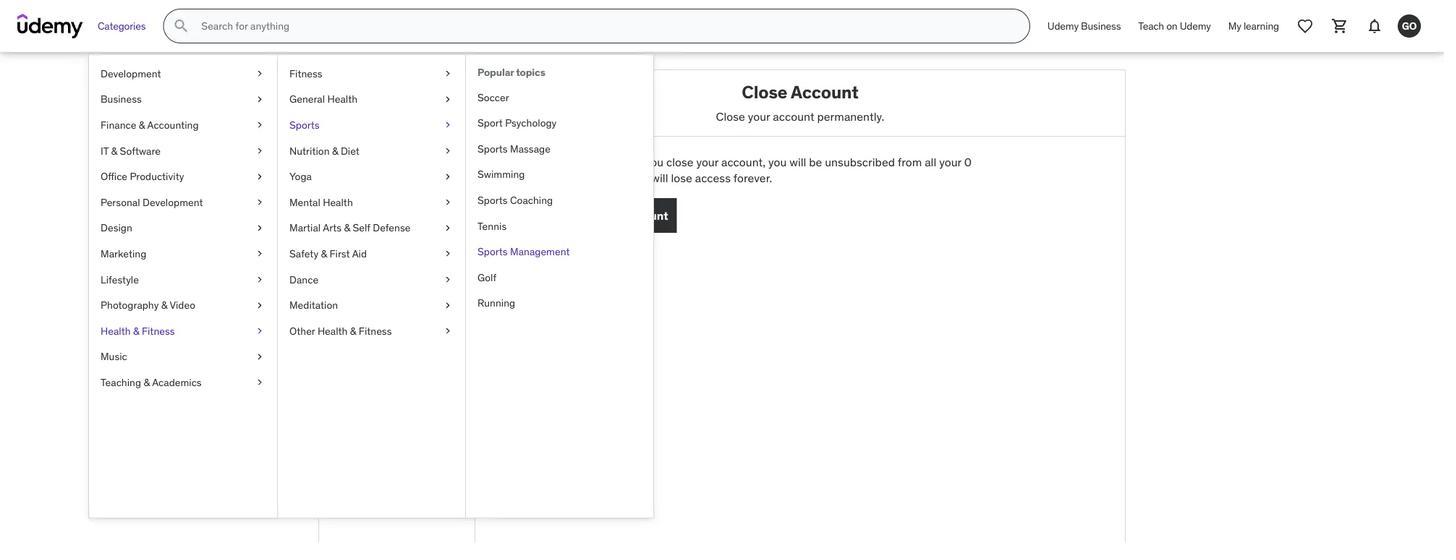 Task type: locate. For each thing, give the bounding box(es) containing it.
& left self
[[344, 221, 350, 234]]

account down the and
[[624, 208, 668, 223]]

xsmall image inside the it & software link
[[254, 144, 266, 158]]

xsmall image inside "general health" link
[[442, 92, 454, 106]]

xsmall image for health & fitness
[[254, 324, 266, 338]]

xsmall image inside business link
[[254, 92, 266, 106]]

sports down tennis
[[478, 245, 508, 258]]

development down categories dropdown button
[[101, 67, 161, 80]]

permanently.
[[817, 109, 884, 124]]

1 vertical spatial development
[[143, 196, 203, 209]]

xsmall image
[[442, 67, 454, 81], [254, 92, 266, 106], [442, 92, 454, 106], [254, 118, 266, 132], [442, 144, 454, 158], [254, 170, 266, 184], [254, 195, 266, 209], [442, 221, 454, 235], [442, 298, 454, 313], [254, 324, 266, 338], [254, 350, 266, 364]]

0 horizontal spatial your
[[696, 155, 718, 169]]

teach on udemy link
[[1130, 9, 1220, 43]]

close inside "button"
[[592, 208, 622, 223]]

tennis link
[[466, 213, 653, 239]]

health inside "general health" link
[[327, 93, 357, 106]]

mental health
[[289, 196, 353, 209]]

health inside other health & fitness "link"
[[318, 324, 348, 337]]

1 vertical spatial close
[[716, 109, 745, 124]]

finance & accounting
[[101, 118, 199, 131]]

close left account
[[742, 81, 787, 103]]

aid
[[352, 247, 367, 260]]

sports management link
[[466, 239, 653, 265]]

be
[[809, 155, 822, 169]]

xsmall image for teaching & academics
[[254, 376, 266, 390]]

& for software
[[111, 144, 117, 157]]

& left "diet"
[[332, 144, 338, 157]]

0 horizontal spatial you
[[645, 155, 663, 169]]

martial arts & self defense
[[289, 221, 411, 234]]

& for accounting
[[139, 118, 145, 131]]

dance
[[289, 273, 318, 286]]

massage
[[510, 142, 551, 155]]

udemy image
[[17, 14, 83, 38]]

0 horizontal spatial udemy
[[1048, 19, 1079, 32]]

& right finance
[[139, 118, 145, 131]]

close up account,
[[716, 109, 745, 124]]

health up "view"
[[323, 196, 353, 209]]

your up account,
[[748, 109, 770, 124]]

health for mental health
[[323, 196, 353, 209]]

account inside "button"
[[624, 208, 668, 223]]

0 vertical spatial close
[[742, 81, 787, 103]]

subscriptions payment methods
[[331, 303, 425, 339]]

xsmall image for other health & fitness
[[442, 324, 454, 338]]

xsmall image inside safety & first aid link
[[442, 247, 454, 261]]

account,
[[721, 155, 766, 169]]

health up music
[[101, 324, 131, 337]]

health right general
[[327, 93, 357, 106]]

academics
[[152, 376, 202, 389]]

0 vertical spatial account
[[773, 109, 814, 124]]

xsmall image inside dance link
[[442, 273, 454, 287]]

health
[[327, 93, 357, 106], [323, 196, 353, 209], [101, 324, 131, 337], [318, 324, 348, 337]]

dance link
[[278, 267, 465, 293]]

and
[[629, 171, 649, 186]]

1 horizontal spatial fitness
[[289, 67, 322, 80]]

xsmall image inside office productivity link
[[254, 170, 266, 184]]

xsmall image inside the photography & video link
[[254, 298, 266, 313]]

other
[[289, 324, 315, 337]]

& inside "link"
[[144, 376, 150, 389]]

you up forever.
[[768, 155, 787, 169]]

sport psychology link
[[466, 110, 653, 136]]

0 vertical spatial business
[[1081, 19, 1121, 32]]

xsmall image for nutrition & diet
[[442, 144, 454, 158]]

0 horizontal spatial business
[[101, 93, 142, 106]]

mental
[[289, 196, 320, 209]]

sports inside 'sports coaching' link
[[478, 194, 508, 207]]

your
[[748, 109, 770, 124], [696, 155, 718, 169], [939, 155, 961, 169]]

business left teach
[[1081, 19, 1121, 32]]

sport psychology
[[478, 116, 557, 129]]

& down the photography
[[133, 324, 139, 337]]

xsmall image inside 'design' link
[[254, 221, 266, 235]]

2 horizontal spatial fitness
[[359, 324, 392, 337]]

2 horizontal spatial your
[[939, 155, 961, 169]]

it & software link
[[89, 138, 277, 164]]

xsmall image inside personal development 'link'
[[254, 195, 266, 209]]

account inside close account close your account permanently.
[[773, 109, 814, 124]]

health for other health & fitness
[[318, 324, 348, 337]]

sports down sport
[[478, 142, 508, 155]]

sports inside sports management link
[[478, 245, 508, 258]]

go link
[[1392, 9, 1427, 43]]

your up the access
[[696, 155, 718, 169]]

forever.
[[733, 171, 772, 186]]

marketing
[[101, 247, 146, 260]]

xsmall image inside nutrition & diet link
[[442, 144, 454, 158]]

sports element
[[465, 55, 653, 518]]

first
[[330, 247, 350, 260]]

1 vertical spatial business
[[101, 93, 142, 106]]

xsmall image inside 'yoga' link
[[442, 170, 454, 184]]

sports up tennis
[[478, 194, 508, 207]]

account
[[773, 109, 814, 124], [624, 208, 668, 223]]

coaching
[[510, 194, 553, 207]]

teach
[[1138, 19, 1164, 32]]

photo link
[[319, 255, 475, 277]]

office productivity link
[[89, 164, 277, 190]]

photography
[[101, 299, 159, 312]]

health & fitness link
[[89, 318, 277, 344]]

& for first
[[321, 247, 327, 260]]

running
[[478, 297, 515, 310]]

2 udemy from the left
[[1180, 19, 1211, 32]]

xsmall image inside health & fitness link
[[254, 324, 266, 338]]

xsmall image inside mental health link
[[442, 195, 454, 209]]

& for video
[[161, 299, 167, 312]]

sports down general
[[289, 118, 320, 131]]

music
[[101, 350, 127, 363]]

xsmall image inside other health & fitness "link"
[[442, 324, 454, 338]]

your for you
[[696, 155, 718, 169]]

& left first
[[321, 247, 327, 260]]

& inside "link"
[[344, 221, 350, 234]]

business link
[[89, 87, 277, 112]]

your left 0
[[939, 155, 961, 169]]

diet
[[341, 144, 359, 157]]

video
[[170, 299, 195, 312]]

& right it
[[111, 144, 117, 157]]

sports management
[[478, 245, 570, 258]]

& down subscriptions at the left
[[350, 324, 356, 337]]

my
[[1228, 19, 1241, 32]]

access
[[695, 171, 731, 186]]

health right other
[[318, 324, 348, 337]]

sports for sports
[[289, 118, 320, 131]]

meditation link
[[278, 293, 465, 318]]

fitness down photography & video
[[142, 324, 175, 337]]

& right teaching
[[144, 376, 150, 389]]

xsmall image inside meditation link
[[442, 298, 454, 313]]

sports massage link
[[466, 136, 653, 162]]

if
[[636, 155, 642, 169]]

business up finance
[[101, 93, 142, 106]]

productivity
[[130, 170, 184, 183]]

xsmall image inside lifestyle link
[[254, 273, 266, 287]]

profile
[[392, 215, 425, 229]]

xsmall image inside finance & accounting link
[[254, 118, 266, 132]]

& left video
[[161, 299, 167, 312]]

will right the and
[[651, 171, 668, 186]]

xsmall image for business
[[254, 92, 266, 106]]

nutrition
[[289, 144, 330, 157]]

close for account
[[592, 208, 622, 223]]

fitness down subscriptions at the left
[[359, 324, 392, 337]]

nutrition & diet
[[289, 144, 359, 157]]

shopping cart with 0 items image
[[1331, 17, 1349, 35]]

xsmall image for marketing
[[254, 247, 266, 261]]

will left be
[[789, 155, 806, 169]]

photography & video link
[[89, 293, 277, 318]]

health for general health
[[327, 93, 357, 106]]

2 you from the left
[[768, 155, 787, 169]]

xsmall image inside teaching & academics "link"
[[254, 376, 266, 390]]

health inside mental health link
[[323, 196, 353, 209]]

xsmall image inside music link
[[254, 350, 266, 364]]

1 horizontal spatial your
[[748, 109, 770, 124]]

sports inside sports massage link
[[478, 142, 508, 155]]

payment methods link
[[319, 321, 475, 343]]

from
[[898, 155, 922, 169]]

your inside close account close your account permanently.
[[748, 109, 770, 124]]

1 vertical spatial account
[[624, 208, 668, 223]]

&
[[139, 118, 145, 131], [111, 144, 117, 157], [332, 144, 338, 157], [344, 221, 350, 234], [321, 247, 327, 260], [161, 299, 167, 312], [133, 324, 139, 337], [350, 324, 356, 337], [144, 376, 150, 389]]

sports coaching link
[[466, 188, 653, 213]]

close down courses,
[[592, 208, 622, 223]]

1 horizontal spatial will
[[789, 155, 806, 169]]

fitness
[[289, 67, 322, 80], [142, 324, 175, 337], [359, 324, 392, 337]]

fitness link
[[278, 61, 465, 87]]

account down account
[[773, 109, 814, 124]]

xsmall image for personal development
[[254, 195, 266, 209]]

close
[[742, 81, 787, 103], [716, 109, 745, 124], [592, 208, 622, 223]]

music link
[[89, 344, 277, 370]]

xsmall image for development
[[254, 67, 266, 81]]

xsmall image inside fitness link
[[442, 67, 454, 81]]

2 vertical spatial close
[[592, 208, 622, 223]]

xsmall image for finance & accounting
[[254, 118, 266, 132]]

xsmall image inside marketing link
[[254, 247, 266, 261]]

xsmall image
[[254, 67, 266, 81], [442, 118, 454, 132], [254, 144, 266, 158], [442, 170, 454, 184], [442, 195, 454, 209], [254, 221, 266, 235], [254, 247, 266, 261], [442, 247, 454, 261], [254, 273, 266, 287], [442, 273, 454, 287], [254, 298, 266, 313], [442, 324, 454, 338], [254, 376, 266, 390]]

lifestyle link
[[89, 267, 277, 293]]

will
[[789, 155, 806, 169], [651, 171, 668, 186]]

you right if
[[645, 155, 663, 169]]

fitness up general
[[289, 67, 322, 80]]

0 horizontal spatial account
[[624, 208, 668, 223]]

development down office productivity link in the top left of the page
[[143, 196, 203, 209]]

0 horizontal spatial will
[[651, 171, 668, 186]]

xsmall image inside martial arts & self defense "link"
[[442, 221, 454, 235]]

1 horizontal spatial account
[[773, 109, 814, 124]]

xsmall image for fitness
[[442, 67, 454, 81]]

xsmall image for lifestyle
[[254, 273, 266, 287]]

1 horizontal spatial you
[[768, 155, 787, 169]]

& for diet
[[332, 144, 338, 157]]

on
[[1166, 19, 1178, 32]]

udemy
[[1048, 19, 1079, 32], [1180, 19, 1211, 32]]

learning
[[1244, 19, 1279, 32]]

xsmall image inside "sports" link
[[442, 118, 454, 132]]

xsmall image inside 'development' link
[[254, 67, 266, 81]]

xsmall image for mental health
[[442, 195, 454, 209]]

1 horizontal spatial udemy
[[1180, 19, 1211, 32]]



Task type: vqa. For each thing, say whether or not it's contained in the screenshot.
the leftmost Cart
no



Task type: describe. For each thing, give the bounding box(es) containing it.
Search for anything text field
[[198, 14, 1012, 38]]

running link
[[466, 291, 653, 316]]

xsmall image for photography & video
[[254, 298, 266, 313]]

swimming link
[[466, 162, 653, 188]]

soccer link
[[466, 85, 653, 110]]

yoga
[[289, 170, 312, 183]]

0 vertical spatial development
[[101, 67, 161, 80]]

subscriptions link
[[319, 299, 475, 321]]

health & fitness
[[101, 324, 175, 337]]

meditation
[[289, 299, 338, 312]]

sports coaching
[[478, 194, 553, 207]]

marketing link
[[89, 241, 277, 267]]

topics
[[516, 66, 545, 79]]

soccer
[[478, 91, 509, 104]]

if you close your account, you will be unsubscribed from all your 0 courses, and will lose access forever.
[[583, 155, 972, 186]]

health inside health & fitness link
[[101, 324, 131, 337]]

teaching & academics link
[[89, 370, 277, 396]]

xsmall image for yoga
[[442, 170, 454, 184]]

my learning link
[[1220, 9, 1288, 43]]

teach on udemy
[[1138, 19, 1211, 32]]

golf
[[478, 271, 496, 284]]

close account button
[[583, 198, 677, 233]]

sports for sports coaching
[[478, 194, 508, 207]]

xsmall image for office productivity
[[254, 170, 266, 184]]

1 udemy from the left
[[1048, 19, 1079, 32]]

safety & first aid
[[289, 247, 367, 260]]

accounting
[[147, 118, 199, 131]]

design
[[101, 221, 132, 234]]

golf link
[[466, 265, 653, 291]]

xsmall image for safety & first aid
[[442, 247, 454, 261]]

development inside 'link'
[[143, 196, 203, 209]]

view public profile profile photo
[[331, 215, 425, 273]]

tennis
[[478, 219, 507, 232]]

1 horizontal spatial business
[[1081, 19, 1121, 32]]

nutrition & diet link
[[278, 138, 465, 164]]

fitness inside "link"
[[359, 324, 392, 337]]

martial arts & self defense link
[[278, 215, 465, 241]]

swimming
[[478, 168, 525, 181]]

sports massage
[[478, 142, 551, 155]]

martial
[[289, 221, 321, 234]]

xsmall image for dance
[[442, 273, 454, 287]]

general
[[289, 93, 325, 106]]

categories button
[[89, 9, 154, 43]]

& for fitness
[[133, 324, 139, 337]]

other health & fitness link
[[278, 318, 465, 344]]

yoga link
[[278, 164, 465, 190]]

my learning
[[1228, 19, 1279, 32]]

it & software
[[101, 144, 161, 157]]

close for account
[[742, 81, 787, 103]]

xsmall image for sports
[[442, 118, 454, 132]]

sports for sports massage
[[478, 142, 508, 155]]

personal development link
[[89, 190, 277, 215]]

0
[[964, 155, 972, 169]]

udemy business link
[[1039, 9, 1130, 43]]

sports link
[[278, 112, 465, 138]]

personal development
[[101, 196, 203, 209]]

account
[[791, 81, 859, 103]]

close account
[[592, 208, 668, 223]]

subscriptions
[[331, 303, 402, 317]]

0 vertical spatial will
[[789, 155, 806, 169]]

safety
[[289, 247, 318, 260]]

design link
[[89, 215, 277, 241]]

other health & fitness
[[289, 324, 392, 337]]

self
[[353, 221, 370, 234]]

notifications image
[[1366, 17, 1383, 35]]

categories
[[98, 19, 146, 32]]

arts
[[323, 221, 342, 234]]

personal
[[101, 196, 140, 209]]

development link
[[89, 61, 277, 87]]

xsmall image for general health
[[442, 92, 454, 106]]

popular topics
[[478, 66, 545, 79]]

lose
[[671, 171, 692, 186]]

psychology
[[505, 116, 557, 129]]

xsmall image for it & software
[[254, 144, 266, 158]]

public
[[358, 215, 389, 229]]

& for academics
[[144, 376, 150, 389]]

xsmall image for design
[[254, 221, 266, 235]]

finance & accounting link
[[89, 112, 277, 138]]

xsmall image for music
[[254, 350, 266, 364]]

management
[[510, 245, 570, 258]]

close
[[666, 155, 693, 169]]

office
[[101, 170, 127, 183]]

general health
[[289, 93, 357, 106]]

teaching
[[101, 376, 141, 389]]

xsmall image for meditation
[[442, 298, 454, 313]]

1 you from the left
[[645, 155, 663, 169]]

your for account
[[748, 109, 770, 124]]

it
[[101, 144, 109, 157]]

methods
[[379, 325, 425, 339]]

general health link
[[278, 87, 465, 112]]

sports for sports management
[[478, 245, 508, 258]]

office productivity
[[101, 170, 184, 183]]

1 vertical spatial will
[[651, 171, 668, 186]]

udemy business
[[1048, 19, 1121, 32]]

profile
[[331, 237, 364, 251]]

go
[[1402, 19, 1417, 32]]

wishlist image
[[1297, 17, 1314, 35]]

sport
[[478, 116, 503, 129]]

defense
[[373, 221, 411, 234]]

& inside "link"
[[350, 324, 356, 337]]

unsubscribed
[[825, 155, 895, 169]]

payment
[[331, 325, 376, 339]]

photography & video
[[101, 299, 195, 312]]

0 horizontal spatial fitness
[[142, 324, 175, 337]]

submit search image
[[172, 17, 190, 35]]

xsmall image for martial arts & self defense
[[442, 221, 454, 235]]



